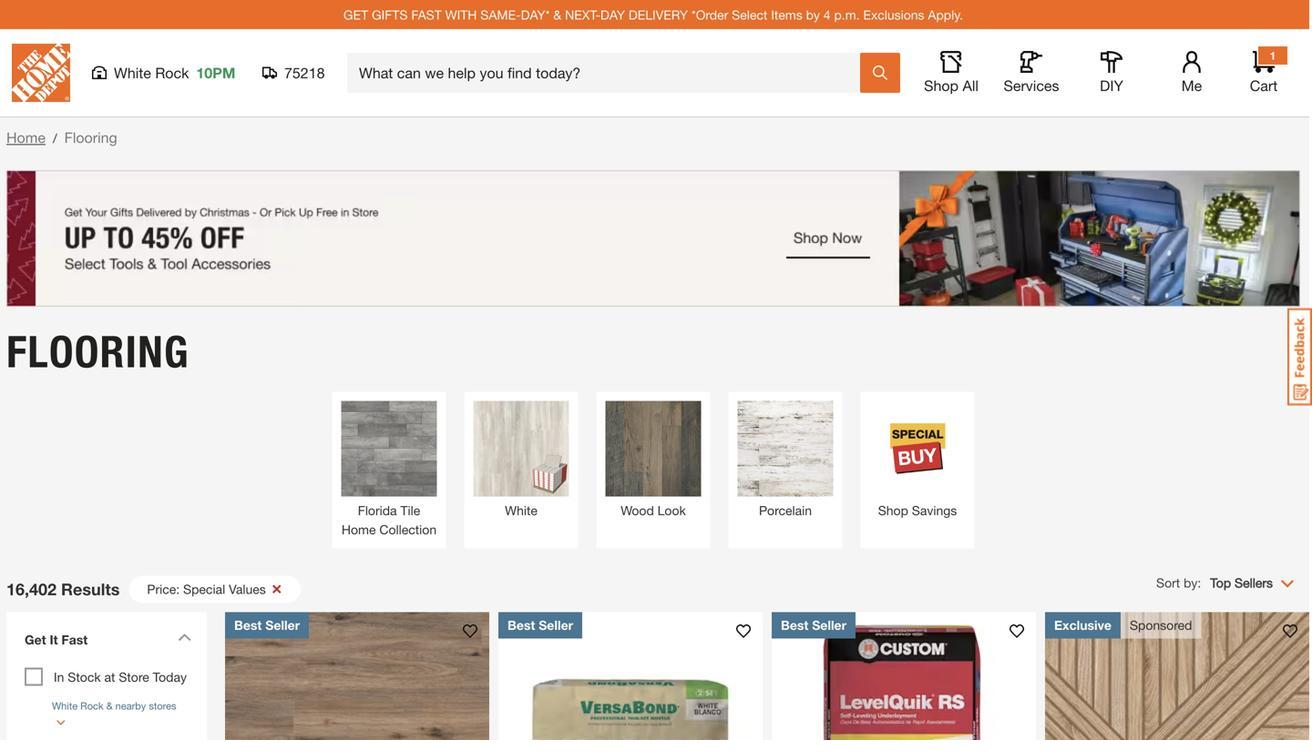 Task type: describe. For each thing, give the bounding box(es) containing it.
levelquik rs 50 lb. indoor/outdoor self-leveling underlayment image
[[772, 613, 1036, 741]]

all
[[963, 77, 979, 94]]

top
[[1210, 576, 1231, 591]]

nearby
[[115, 701, 146, 713]]

best for edwards oak 6 mil x 6 in. w x 36 in. l click lock waterproof luxury vinyl plank flooring (24 sqft/case) image
[[234, 618, 262, 633]]

shop all button
[[922, 51, 980, 95]]

day
[[600, 7, 625, 22]]

shop savings image
[[870, 401, 965, 497]]

16,402
[[6, 580, 57, 600]]

sort by: top sellers
[[1156, 576, 1273, 591]]

gifts
[[372, 7, 408, 22]]

rock for 10pm
[[155, 64, 189, 82]]

versabond 50 lb. white fast-setting professional thinset mortar image
[[498, 613, 763, 741]]

wood look
[[621, 503, 686, 518]]

get
[[343, 7, 368, 22]]

get it fast link
[[15, 622, 198, 664]]

best for versabond 50 lb. white fast-setting professional thinset mortar image
[[508, 618, 535, 633]]

white for white
[[505, 503, 538, 518]]

florida tile home collection
[[342, 503, 437, 538]]

price: special values
[[147, 582, 266, 597]]

sellers
[[1235, 576, 1273, 591]]

caret icon image
[[178, 634, 191, 642]]

75218
[[284, 64, 325, 82]]

white image
[[473, 401, 569, 497]]

store
[[119, 670, 149, 685]]

fast
[[411, 7, 442, 22]]

home / flooring
[[6, 129, 117, 146]]

75218 button
[[262, 64, 325, 82]]

feedback link image
[[1288, 308, 1312, 406]]

16,402 results
[[6, 580, 120, 600]]

get it fast
[[25, 633, 88, 648]]

price:
[[147, 582, 180, 597]]

0 horizontal spatial &
[[106, 701, 113, 713]]

shop savings
[[878, 503, 957, 518]]

edwards oak 6 mil x 6 in. w x 36 in. l click lock waterproof luxury vinyl plank flooring (24 sqft/case) image
[[225, 613, 489, 741]]

the home depot logo image
[[12, 44, 70, 102]]

select
[[732, 7, 768, 22]]

look
[[658, 503, 686, 518]]

tangram wood oak 17-3/8 in. x 17-3/8 in. porcelain floor and wall tile (14.91 sq. ft./case) image
[[1045, 613, 1309, 741]]

white for white rock 10pm
[[114, 64, 151, 82]]

diy button
[[1083, 51, 1141, 95]]

today
[[153, 670, 187, 685]]

1
[[1270, 49, 1276, 62]]

wood look image
[[605, 401, 701, 497]]

seller for versabond 50 lb. white fast-setting professional thinset mortar image
[[539, 618, 573, 633]]

values
[[229, 582, 266, 597]]

delivery
[[629, 7, 688, 22]]

tile
[[400, 503, 420, 518]]

price: special values button
[[129, 576, 300, 604]]

rock for &
[[80, 701, 104, 713]]

best seller for levelquik rs 50 lb. indoor/outdoor self-leveling underlayment image
[[781, 618, 847, 633]]

0 vertical spatial home
[[6, 129, 46, 146]]

day*
[[521, 7, 550, 22]]

0 vertical spatial &
[[553, 7, 562, 22]]

results
[[61, 580, 120, 600]]



Task type: vqa. For each thing, say whether or not it's contained in the screenshot.
1,080
no



Task type: locate. For each thing, give the bounding box(es) containing it.
shop left savings
[[878, 503, 908, 518]]

1 horizontal spatial white
[[114, 64, 151, 82]]

1 horizontal spatial shop
[[924, 77, 959, 94]]

2 horizontal spatial seller
[[812, 618, 847, 633]]

in stock at store today
[[54, 670, 187, 685]]

What can we help you find today? search field
[[359, 54, 859, 92]]

by
[[806, 7, 820, 22]]

rock down stock
[[80, 701, 104, 713]]

in
[[54, 670, 64, 685]]

shop for shop savings
[[878, 503, 908, 518]]

0 horizontal spatial home
[[6, 129, 46, 146]]

white rock & nearby stores
[[52, 701, 176, 713]]

1 vertical spatial &
[[106, 701, 113, 713]]

1 horizontal spatial home
[[342, 523, 376, 538]]

cart 1
[[1250, 49, 1278, 94]]

home
[[6, 129, 46, 146], [342, 523, 376, 538]]

next-
[[565, 7, 600, 22]]

home left the /
[[6, 129, 46, 146]]

porcelain link
[[738, 401, 833, 521]]

2 horizontal spatial white
[[505, 503, 538, 518]]

collection
[[379, 523, 437, 538]]

white rock 10pm
[[114, 64, 235, 82]]

white down in on the left of the page
[[52, 701, 78, 713]]

0 horizontal spatial seller
[[265, 618, 300, 633]]

white link
[[473, 401, 569, 521]]

&
[[553, 7, 562, 22], [106, 701, 113, 713]]

sponsored banner image
[[6, 170, 1300, 307]]

get
[[25, 633, 46, 648]]

shop inside button
[[924, 77, 959, 94]]

at
[[104, 670, 115, 685]]

florida tile home collection link
[[341, 401, 437, 540]]

florida
[[358, 503, 397, 518]]

fast
[[61, 633, 88, 648]]

stores
[[149, 701, 176, 713]]

items
[[771, 7, 803, 22]]

seller for levelquik rs 50 lb. indoor/outdoor self-leveling underlayment image
[[812, 618, 847, 633]]

1 horizontal spatial seller
[[539, 618, 573, 633]]

0 horizontal spatial best
[[234, 618, 262, 633]]

cart
[[1250, 77, 1278, 94]]

home down florida
[[342, 523, 376, 538]]

white for white rock & nearby stores
[[52, 701, 78, 713]]

wood look link
[[605, 401, 701, 521]]

it
[[50, 633, 58, 648]]

best seller for versabond 50 lb. white fast-setting professional thinset mortar image
[[508, 618, 573, 633]]

home link
[[6, 129, 46, 146]]

seller
[[265, 618, 300, 633], [539, 618, 573, 633], [812, 618, 847, 633]]

flooring
[[64, 129, 117, 146], [6, 326, 189, 379]]

1 horizontal spatial best seller
[[508, 618, 573, 633]]

1 best from the left
[[234, 618, 262, 633]]

same-
[[480, 7, 521, 22]]

1 horizontal spatial best
[[508, 618, 535, 633]]

with
[[445, 7, 477, 22]]

rock
[[155, 64, 189, 82], [80, 701, 104, 713]]

home inside florida tile home collection
[[342, 523, 376, 538]]

2 best from the left
[[508, 618, 535, 633]]

0 vertical spatial flooring
[[64, 129, 117, 146]]

special
[[183, 582, 225, 597]]

rock left 10pm
[[155, 64, 189, 82]]

get gifts fast with same-day* & next-day delivery *order select items by 4 p.m. exclusions apply.
[[343, 7, 963, 22]]

porcelain image
[[738, 401, 833, 497]]

0 horizontal spatial shop
[[878, 503, 908, 518]]

by:
[[1184, 576, 1201, 591]]

in stock at store today link
[[54, 670, 187, 685]]

1 best seller from the left
[[234, 618, 300, 633]]

1 vertical spatial white
[[505, 503, 538, 518]]

shop left all
[[924, 77, 959, 94]]

1 vertical spatial flooring
[[6, 326, 189, 379]]

shop savings link
[[870, 401, 965, 521]]

seller for edwards oak 6 mil x 6 in. w x 36 in. l click lock waterproof luxury vinyl plank flooring (24 sqft/case) image
[[265, 618, 300, 633]]

white inside white link
[[505, 503, 538, 518]]

shop
[[924, 77, 959, 94], [878, 503, 908, 518]]

me
[[1182, 77, 1202, 94]]

shop for shop all
[[924, 77, 959, 94]]

2 vertical spatial white
[[52, 701, 78, 713]]

0 horizontal spatial rock
[[80, 701, 104, 713]]

1 horizontal spatial rock
[[155, 64, 189, 82]]

/
[[53, 131, 57, 146]]

white down the white image
[[505, 503, 538, 518]]

3 best seller from the left
[[781, 618, 847, 633]]

0 horizontal spatial white
[[52, 701, 78, 713]]

sort
[[1156, 576, 1180, 591]]

services
[[1004, 77, 1059, 94]]

florida tile home collection image
[[341, 401, 437, 497]]

2 best seller from the left
[[508, 618, 573, 633]]

wood
[[621, 503, 654, 518]]

2 horizontal spatial best
[[781, 618, 809, 633]]

0 vertical spatial shop
[[924, 77, 959, 94]]

sponsored
[[1130, 618, 1192, 633]]

white left 10pm
[[114, 64, 151, 82]]

stock
[[68, 670, 101, 685]]

apply.
[[928, 7, 963, 22]]

3 seller from the left
[[812, 618, 847, 633]]

exclusions
[[863, 7, 924, 22]]

best seller
[[234, 618, 300, 633], [508, 618, 573, 633], [781, 618, 847, 633]]

3 best from the left
[[781, 618, 809, 633]]

savings
[[912, 503, 957, 518]]

0 vertical spatial white
[[114, 64, 151, 82]]

exclusive
[[1054, 618, 1112, 633]]

porcelain
[[759, 503, 812, 518]]

2 seller from the left
[[539, 618, 573, 633]]

1 vertical spatial home
[[342, 523, 376, 538]]

best
[[234, 618, 262, 633], [508, 618, 535, 633], [781, 618, 809, 633]]

diy
[[1100, 77, 1123, 94]]

best seller for edwards oak 6 mil x 6 in. w x 36 in. l click lock waterproof luxury vinyl plank flooring (24 sqft/case) image
[[234, 618, 300, 633]]

me button
[[1163, 51, 1221, 95]]

best for levelquik rs 50 lb. indoor/outdoor self-leveling underlayment image
[[781, 618, 809, 633]]

2 horizontal spatial best seller
[[781, 618, 847, 633]]

1 vertical spatial shop
[[878, 503, 908, 518]]

& left nearby
[[106, 701, 113, 713]]

0 vertical spatial rock
[[155, 64, 189, 82]]

1 horizontal spatial &
[[553, 7, 562, 22]]

shop all
[[924, 77, 979, 94]]

white
[[114, 64, 151, 82], [505, 503, 538, 518], [52, 701, 78, 713]]

*order
[[691, 7, 728, 22]]

10pm
[[196, 64, 235, 82]]

4
[[824, 7, 831, 22]]

0 horizontal spatial best seller
[[234, 618, 300, 633]]

1 seller from the left
[[265, 618, 300, 633]]

& right day*
[[553, 7, 562, 22]]

1 vertical spatial rock
[[80, 701, 104, 713]]

p.m.
[[834, 7, 860, 22]]

services button
[[1002, 51, 1061, 95]]



